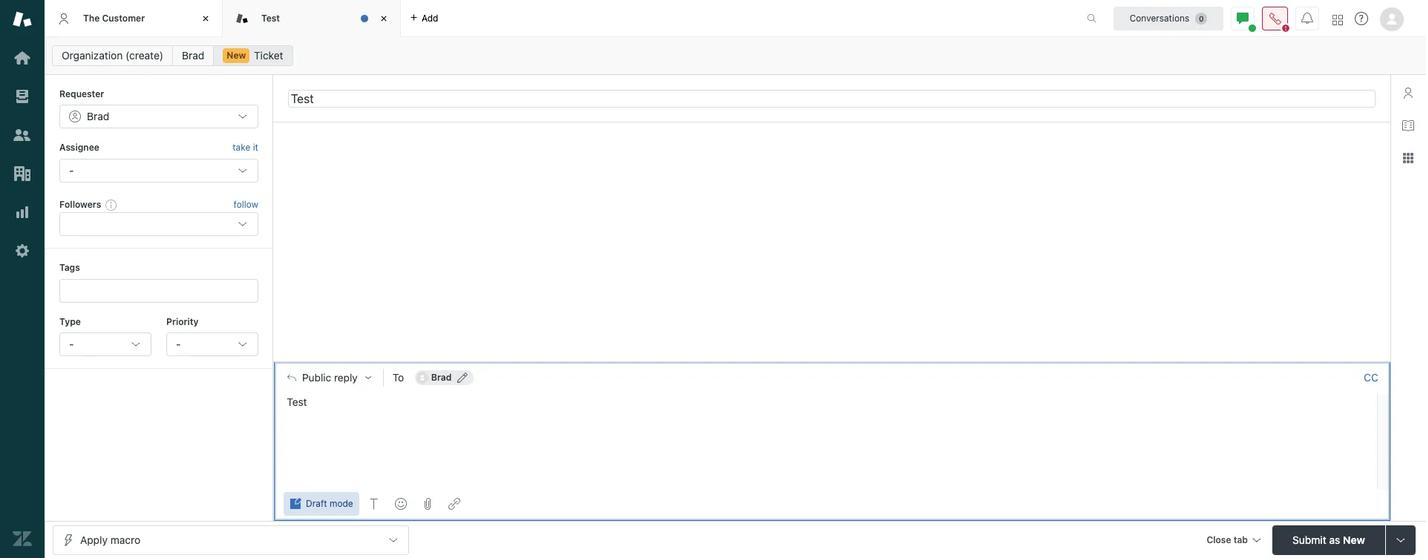 Task type: locate. For each thing, give the bounding box(es) containing it.
close tab
[[1207, 534, 1248, 545]]

0 vertical spatial test
[[261, 12, 280, 24]]

assignee element
[[59, 159, 258, 182]]

brad for to
[[431, 372, 452, 383]]

0 horizontal spatial test
[[261, 12, 280, 24]]

brad
[[182, 49, 204, 62], [87, 110, 109, 123], [431, 372, 452, 383]]

- down assignee
[[69, 164, 74, 177]]

new right as
[[1343, 533, 1365, 546]]

format text image
[[368, 498, 380, 510]]

customer context image
[[1402, 87, 1414, 99]]

take it button
[[233, 141, 258, 156]]

- button for type
[[59, 333, 151, 356]]

admin image
[[13, 241, 32, 261]]

edit user image
[[458, 373, 468, 383]]

organization (create) button
[[52, 45, 173, 66]]

2 - button from the left
[[166, 333, 258, 356]]

klobrad84@gmail.com image
[[416, 372, 428, 384]]

0 horizontal spatial - button
[[59, 333, 151, 356]]

- down type
[[69, 338, 74, 350]]

draft mode
[[306, 498, 353, 509]]

test down public
[[287, 396, 307, 408]]

0 vertical spatial brad
[[182, 49, 204, 62]]

- button
[[59, 333, 151, 356], [166, 333, 258, 356]]

1 vertical spatial brad
[[87, 110, 109, 123]]

new
[[227, 50, 246, 61], [1343, 533, 1365, 546]]

0 vertical spatial new
[[227, 50, 246, 61]]

-
[[69, 164, 74, 177], [69, 338, 74, 350], [176, 338, 181, 350]]

brad for requester
[[87, 110, 109, 123]]

tabs tab list
[[45, 0, 1071, 37]]

mode
[[330, 498, 353, 509]]

knowledge image
[[1402, 120, 1414, 131]]

conversations button
[[1114, 6, 1224, 30]]

- button down "priority"
[[166, 333, 258, 356]]

2 vertical spatial brad
[[431, 372, 452, 383]]

conversations
[[1130, 12, 1190, 23]]

- for priority
[[176, 338, 181, 350]]

organization (create)
[[62, 49, 163, 62]]

customer
[[102, 12, 145, 24]]

the customer tab
[[45, 0, 223, 37]]

brad down requester
[[87, 110, 109, 123]]

submit as new
[[1293, 533, 1365, 546]]

0 horizontal spatial brad
[[87, 110, 109, 123]]

brad inside requester element
[[87, 110, 109, 123]]

cc
[[1364, 371, 1379, 384]]

button displays agent's chat status as online. image
[[1237, 12, 1249, 24]]

close tab button
[[1200, 525, 1267, 557]]

the customer
[[83, 12, 145, 24]]

- down "priority"
[[176, 338, 181, 350]]

displays possible ticket submission types image
[[1395, 534, 1407, 546]]

new left the ticket
[[227, 50, 246, 61]]

add button
[[401, 0, 447, 36]]

Public reply composer Draft mode text field
[[281, 394, 1373, 425]]

brad right the klobrad84@gmail.com image
[[431, 372, 452, 383]]

1 vertical spatial test
[[287, 396, 307, 408]]

tags element
[[59, 279, 258, 303]]

- button down type
[[59, 333, 151, 356]]

1 horizontal spatial test
[[287, 396, 307, 408]]

1 horizontal spatial new
[[1343, 533, 1365, 546]]

close image
[[198, 11, 213, 26]]

brad down close image
[[182, 49, 204, 62]]

zendesk support image
[[13, 10, 32, 29]]

customers image
[[13, 125, 32, 145]]

add link (cmd k) image
[[448, 498, 460, 510]]

follow
[[234, 199, 258, 210]]

0 horizontal spatial new
[[227, 50, 246, 61]]

1 - button from the left
[[59, 333, 151, 356]]

2 horizontal spatial brad
[[431, 372, 452, 383]]

the
[[83, 12, 100, 24]]

reporting image
[[13, 203, 32, 222]]

test
[[261, 12, 280, 24], [287, 396, 307, 408]]

secondary element
[[45, 41, 1426, 71]]

followers element
[[59, 212, 258, 236]]

1 horizontal spatial - button
[[166, 333, 258, 356]]

add
[[422, 12, 438, 23]]

Subject field
[[288, 89, 1376, 107]]

notifications image
[[1301, 12, 1313, 24]]

zendesk image
[[13, 529, 32, 549]]

1 horizontal spatial brad
[[182, 49, 204, 62]]

test up the ticket
[[261, 12, 280, 24]]

main element
[[0, 0, 45, 558]]

ticket
[[254, 49, 283, 62]]

submit
[[1293, 533, 1326, 546]]

to
[[393, 371, 404, 384]]



Task type: vqa. For each thing, say whether or not it's contained in the screenshot.
Organization (create) button
yes



Task type: describe. For each thing, give the bounding box(es) containing it.
requester
[[59, 88, 104, 99]]

close
[[1207, 534, 1231, 545]]

get help image
[[1355, 12, 1368, 25]]

follow button
[[234, 198, 258, 212]]

public
[[302, 372, 331, 384]]

as
[[1329, 533, 1340, 546]]

views image
[[13, 87, 32, 106]]

public reply
[[302, 372, 358, 384]]

add attachment image
[[422, 498, 433, 510]]

test tab
[[223, 0, 401, 37]]

draft
[[306, 498, 327, 509]]

- button for priority
[[166, 333, 258, 356]]

requester element
[[59, 105, 258, 129]]

info on adding followers image
[[106, 199, 117, 211]]

test inside "text field"
[[287, 396, 307, 408]]

minimize composer image
[[826, 356, 838, 368]]

tags
[[59, 262, 80, 273]]

assignee
[[59, 142, 99, 153]]

organization
[[62, 49, 123, 62]]

close image
[[376, 11, 391, 26]]

organizations image
[[13, 164, 32, 183]]

reply
[[334, 372, 358, 384]]

followers
[[59, 199, 101, 210]]

tab
[[1234, 534, 1248, 545]]

macro
[[110, 533, 140, 546]]

insert emojis image
[[395, 498, 407, 510]]

- for type
[[69, 338, 74, 350]]

draft mode button
[[284, 492, 359, 516]]

cc button
[[1364, 371, 1379, 385]]

(create)
[[126, 49, 163, 62]]

public reply button
[[274, 362, 383, 394]]

brad link
[[172, 45, 214, 66]]

zendesk products image
[[1333, 14, 1343, 25]]

priority
[[166, 316, 199, 327]]

apply
[[80, 533, 108, 546]]

type
[[59, 316, 81, 327]]

get started image
[[13, 48, 32, 68]]

new inside secondary element
[[227, 50, 246, 61]]

apply macro
[[80, 533, 140, 546]]

test inside tab
[[261, 12, 280, 24]]

take it
[[233, 142, 258, 153]]

apps image
[[1402, 152, 1414, 164]]

- inside assignee element
[[69, 164, 74, 177]]

take
[[233, 142, 250, 153]]

brad inside secondary element
[[182, 49, 204, 62]]

1 vertical spatial new
[[1343, 533, 1365, 546]]

it
[[253, 142, 258, 153]]



